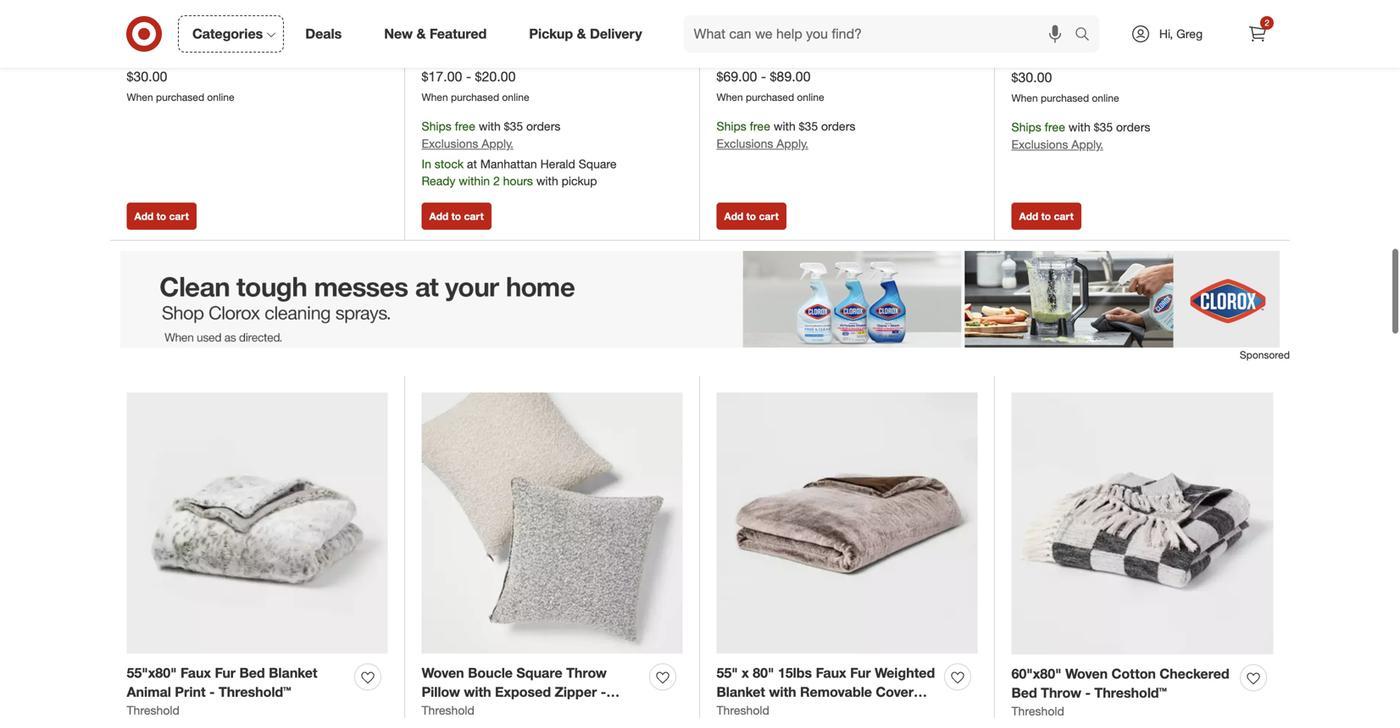 Task type: vqa. For each thing, say whether or not it's contained in the screenshot.
telephone field
no



Task type: describe. For each thing, give the bounding box(es) containing it.
60"x80" woven cotton checkered bed throw - threshold™ link
[[1012, 664, 1234, 703]]

exclusions for $30.00
[[1012, 137, 1069, 152]]

ships inside "ships free with $35 orders exclusions apply. in stock at  manhattan herald square ready within 2 hours with pickup"
[[422, 119, 452, 133]]

apply. for $69.00
[[777, 136, 809, 151]]

to for 28
[[157, 210, 166, 223]]

bed inside 55"x80" faux fur bed blanket animal print - threshold™
[[240, 665, 265, 681]]

woven inside 60"x80" woven cotton checkered bed throw - threshold™
[[1066, 666, 1108, 682]]

search
[[1068, 27, 1108, 44]]

deals link
[[291, 15, 363, 53]]

1126 link
[[422, 15, 683, 30]]

orders inside "ships free with $35 orders exclusions apply. in stock at  manhattan herald square ready within 2 hours with pickup"
[[527, 119, 561, 133]]

to for 638
[[1042, 210, 1052, 223]]

woven inside 'woven boucle square throw pillow with exposed zipper - threshold™'
[[422, 665, 464, 681]]

2 cart from the left
[[464, 210, 484, 223]]

$30.00 for 638
[[1012, 69, 1053, 86]]

purchased inside $17.00 - $20.00 when purchased online
[[451, 91, 500, 103]]

$20.00
[[475, 68, 516, 85]]

ships for $30.00
[[1012, 119, 1042, 134]]

2 to from the left
[[452, 210, 461, 223]]

free for $30.00
[[1045, 119, 1066, 134]]

threshold™ inside 'woven boucle square throw pillow with exposed zipper - threshold™'
[[422, 703, 494, 718]]

28
[[179, 16, 191, 29]]

15lbs
[[778, 665, 813, 681]]

boucle
[[468, 665, 513, 681]]

2 inside 2 link
[[1265, 17, 1270, 28]]

$17.00 - $20.00 when purchased online
[[422, 68, 530, 103]]

$17.00
[[422, 68, 463, 85]]

sponsored
[[1241, 349, 1291, 361]]

exposed
[[495, 684, 551, 701]]

exclusions apply. button for $30.00
[[1012, 136, 1104, 153]]

add to cart button for 638
[[1012, 203, 1082, 230]]

orders for $69.00 - $89.00
[[822, 119, 856, 133]]

apply. for $30.00
[[1072, 137, 1104, 152]]

add to cart for 28
[[134, 210, 189, 223]]

add for 638
[[1020, 210, 1039, 223]]

2 add from the left
[[430, 210, 449, 223]]

ships free with $35 orders exclusions apply. in stock at  manhattan herald square ready within 2 hours with pickup
[[422, 119, 617, 188]]

purchased inside $69.00 - $89.00 when purchased online
[[746, 91, 795, 103]]

638
[[1065, 17, 1082, 30]]

categories link
[[178, 15, 284, 53]]

faux inside 55"x80" faux fur bed blanket animal print - threshold™
[[181, 665, 211, 681]]

threshold up 638 in the right of the page
[[1012, 0, 1065, 15]]

woven boucle square throw pillow with exposed zipper - threshold™
[[422, 665, 607, 718]]

when inside $17.00 - $20.00 when purchased online
[[422, 91, 448, 103]]

pickup & delivery link
[[515, 15, 664, 53]]

checkered
[[1160, 666, 1230, 682]]

search button
[[1068, 15, 1108, 56]]

$35 for $69.00
[[799, 119, 818, 133]]

at
[[467, 157, 477, 171]]

cart for 109
[[759, 210, 779, 223]]

2 link
[[1240, 15, 1277, 53]]

to for 109
[[747, 210, 757, 223]]

add for 28
[[134, 210, 154, 223]]

stock
[[435, 157, 464, 171]]

animal
[[127, 684, 171, 701]]

hours
[[503, 174, 533, 188]]

add to cart for 638
[[1020, 210, 1074, 223]]

& for pickup
[[577, 26, 587, 42]]

delivery
[[590, 26, 643, 42]]

when inside $69.00 - $89.00 when purchased online
[[717, 91, 743, 103]]

$69.00
[[717, 68, 758, 85]]

online down categories
[[207, 91, 235, 103]]

threshold for 55" x 80" 15lbs faux fur weighted blanket with removable cover brown - threshold™
[[717, 703, 770, 718]]

throw inside 60"x80" woven cotton checkered bed throw - threshold™
[[1042, 685, 1082, 701]]

zipper
[[555, 684, 597, 701]]

orders for $30.00
[[1117, 119, 1151, 134]]

weighted
[[875, 665, 936, 681]]

ships for $69.00
[[717, 119, 747, 133]]

online inside $17.00 - $20.00 when purchased online
[[502, 91, 530, 103]]

cover
[[876, 684, 914, 701]]

55"x80" faux fur bed blanket animal print - threshold™ link
[[127, 663, 348, 702]]

square inside 'woven boucle square throw pillow with exposed zipper - threshold™'
[[517, 665, 563, 681]]

55"x80"
[[127, 665, 177, 681]]

blanket inside 55" x 80" 15lbs faux fur weighted blanket with removable cover brown - threshold™
[[717, 684, 766, 701]]

brown
[[717, 703, 759, 718]]

exclusions inside "ships free with $35 orders exclusions apply. in stock at  manhattan herald square ready within 2 hours with pickup"
[[422, 136, 479, 151]]

print
[[175, 684, 206, 701]]

woven boucle square throw pillow with exposed zipper - threshold™ link
[[422, 663, 643, 718]]

free inside "ships free with $35 orders exclusions apply. in stock at  manhattan herald square ready within 2 hours with pickup"
[[455, 119, 476, 133]]

purchased down "search" button
[[1041, 92, 1090, 104]]

2 add to cart button from the left
[[422, 203, 492, 230]]

hi,
[[1160, 26, 1174, 41]]



Task type: locate. For each thing, give the bounding box(es) containing it.
1 horizontal spatial faux
[[816, 665, 847, 681]]

$89.00
[[770, 68, 811, 85]]

80"
[[753, 665, 775, 681]]

blanket inside 55"x80" faux fur bed blanket animal print - threshold™
[[269, 665, 318, 681]]

threshold™ down removable
[[772, 703, 844, 718]]

60"x80"
[[1012, 666, 1062, 682]]

- inside 60"x80" woven cotton checkered bed throw - threshold™
[[1086, 685, 1091, 701]]

1 add to cart from the left
[[134, 210, 189, 223]]

add to cart button for 109
[[717, 203, 787, 230]]

threshold™
[[219, 684, 291, 701], [1095, 685, 1168, 701], [422, 703, 494, 718], [772, 703, 844, 718]]

0 horizontal spatial blanket
[[269, 665, 318, 681]]

-
[[466, 68, 472, 85], [761, 68, 767, 85], [209, 684, 215, 701], [601, 684, 607, 701], [1086, 685, 1091, 701], [763, 703, 768, 718]]

4 cart from the left
[[1055, 210, 1074, 223]]

4 to from the left
[[1042, 210, 1052, 223]]

$30.00 when purchased online for 638
[[1012, 69, 1120, 104]]

0 horizontal spatial free
[[455, 119, 476, 133]]

2
[[1265, 17, 1270, 28], [494, 174, 500, 188]]

0 horizontal spatial bed
[[240, 665, 265, 681]]

with inside 'woven boucle square throw pillow with exposed zipper - threshold™'
[[464, 684, 492, 701]]

purchased
[[156, 91, 204, 103], [451, 91, 500, 103], [746, 91, 795, 103], [1041, 92, 1090, 104]]

& for new
[[417, 26, 426, 42]]

new
[[384, 26, 413, 42]]

in
[[422, 157, 432, 171]]

blanket
[[269, 665, 318, 681], [717, 684, 766, 701]]

cart for 638
[[1055, 210, 1074, 223]]

exclusions apply. button for $69.00
[[717, 135, 809, 152]]

fur
[[215, 665, 236, 681], [851, 665, 872, 681]]

0 horizontal spatial ships
[[422, 119, 452, 133]]

1 horizontal spatial woven
[[1066, 666, 1108, 682]]

0 vertical spatial throw
[[567, 665, 607, 681]]

$30.00 for 28
[[127, 68, 167, 85]]

1 & from the left
[[417, 26, 426, 42]]

threshold link down the x at the bottom right of the page
[[717, 702, 770, 718]]

pickup
[[562, 174, 597, 188]]

2 & from the left
[[577, 26, 587, 42]]

1 horizontal spatial exclusions
[[717, 136, 774, 151]]

0 horizontal spatial apply.
[[482, 136, 514, 151]]

advertisement element
[[110, 251, 1291, 348]]

55"x80" faux fur bed blanket animal print - threshold™
[[127, 665, 318, 701]]

ready
[[422, 174, 456, 188]]

threshold™ inside 55"x80" faux fur bed blanket animal print - threshold™
[[219, 684, 291, 701]]

$69.00 - $89.00 when purchased online
[[717, 68, 825, 103]]

1 horizontal spatial $30.00
[[1012, 69, 1053, 86]]

purchased down 28 at the top of the page
[[156, 91, 204, 103]]

$30.00
[[127, 68, 167, 85], [1012, 69, 1053, 86]]

55"
[[717, 665, 738, 681]]

0 vertical spatial blanket
[[269, 665, 318, 681]]

new & featured link
[[370, 15, 508, 53]]

cotton
[[1112, 666, 1157, 682]]

0 horizontal spatial &
[[417, 26, 426, 42]]

$30.00 when purchased online down 28 at the top of the page
[[127, 68, 235, 103]]

3 add from the left
[[725, 210, 744, 223]]

0 horizontal spatial square
[[517, 665, 563, 681]]

4 add to cart from the left
[[1020, 210, 1074, 223]]

$35 inside "ships free with $35 orders exclusions apply. in stock at  manhattan herald square ready within 2 hours with pickup"
[[504, 119, 523, 133]]

exclusions apply. button
[[422, 135, 514, 152], [717, 135, 809, 152], [1012, 136, 1104, 153]]

woven
[[422, 665, 464, 681], [1066, 666, 1108, 682]]

28 link
[[127, 15, 388, 30]]

1 horizontal spatial exclusions apply. button
[[717, 135, 809, 152]]

3 to from the left
[[747, 210, 757, 223]]

1 vertical spatial throw
[[1042, 685, 1082, 701]]

faux up the print
[[181, 665, 211, 681]]

manhattan
[[481, 157, 537, 171]]

& right new
[[417, 26, 426, 42]]

1 cart from the left
[[169, 210, 189, 223]]

1 vertical spatial square
[[517, 665, 563, 681]]

fur right 55"x80" at the bottom left of page
[[215, 665, 236, 681]]

2 faux from the left
[[816, 665, 847, 681]]

bed inside 60"x80" woven cotton checkered bed throw - threshold™
[[1012, 685, 1038, 701]]

0 horizontal spatial exclusions
[[422, 136, 479, 151]]

threshold link up 638 in the right of the page
[[1012, 0, 1065, 16]]

threshold™ down cotton
[[1095, 685, 1168, 701]]

2 right the greg
[[1265, 17, 1270, 28]]

0 horizontal spatial exclusions apply. button
[[422, 135, 514, 152]]

woven left cotton
[[1066, 666, 1108, 682]]

3 add to cart button from the left
[[717, 203, 787, 230]]

0 horizontal spatial woven
[[422, 665, 464, 681]]

$35 for $30.00
[[1095, 119, 1114, 134]]

2 horizontal spatial exclusions
[[1012, 137, 1069, 152]]

faux inside 55" x 80" 15lbs faux fur weighted blanket with removable cover brown - threshold™
[[816, 665, 847, 681]]

add
[[134, 210, 154, 223], [430, 210, 449, 223], [725, 210, 744, 223], [1020, 210, 1039, 223]]

within
[[459, 174, 490, 188]]

deals
[[305, 26, 342, 42]]

woven up pillow
[[422, 665, 464, 681]]

threshold down pillow
[[422, 703, 475, 718]]

new & featured
[[384, 26, 487, 42]]

55"x80" faux fur bed blanket animal print - threshold™ image
[[127, 392, 388, 654], [127, 392, 388, 654]]

threshold
[[1012, 0, 1065, 15], [127, 703, 180, 718], [422, 703, 475, 718], [717, 703, 770, 718]]

threshold link
[[1012, 0, 1065, 16], [127, 702, 180, 718], [422, 702, 475, 718], [717, 702, 770, 718]]

x
[[742, 665, 749, 681]]

& inside pickup & delivery link
[[577, 26, 587, 42]]

when
[[127, 91, 153, 103], [422, 91, 448, 103], [717, 91, 743, 103], [1012, 92, 1039, 104]]

exclusions
[[422, 136, 479, 151], [717, 136, 774, 151], [1012, 137, 1069, 152]]

1 vertical spatial blanket
[[717, 684, 766, 701]]

55" x 80" 15lbs faux fur weighted blanket with removable cover brown - threshold™ image
[[717, 392, 978, 654], [717, 392, 978, 654]]

pillow
[[422, 684, 460, 701]]

purchased down "$20.00"
[[451, 91, 500, 103]]

1 horizontal spatial apply.
[[777, 136, 809, 151]]

1 horizontal spatial bed
[[1012, 685, 1038, 701]]

online down "$20.00"
[[502, 91, 530, 103]]

2 horizontal spatial apply.
[[1072, 137, 1104, 152]]

square inside "ships free with $35 orders exclusions apply. in stock at  manhattan herald square ready within 2 hours with pickup"
[[579, 157, 617, 171]]

$30.00 when purchased online down "search" button
[[1012, 69, 1120, 104]]

herald
[[541, 157, 576, 171]]

What can we help you find? suggestions appear below search field
[[684, 15, 1080, 53]]

2 horizontal spatial free
[[1045, 119, 1066, 134]]

removable
[[801, 684, 873, 701]]

1 horizontal spatial orders
[[822, 119, 856, 133]]

$30.00 when purchased online for 28
[[127, 68, 235, 103]]

threshold™ inside 60"x80" woven cotton checkered bed throw - threshold™
[[1095, 685, 1168, 701]]

square
[[579, 157, 617, 171], [517, 665, 563, 681]]

to
[[157, 210, 166, 223], [452, 210, 461, 223], [747, 210, 757, 223], [1042, 210, 1052, 223]]

0 vertical spatial bed
[[240, 665, 265, 681]]

0 horizontal spatial throw
[[567, 665, 607, 681]]

apply. inside "ships free with $35 orders exclusions apply. in stock at  manhattan herald square ready within 2 hours with pickup"
[[482, 136, 514, 151]]

add to cart for 109
[[725, 210, 779, 223]]

threshold™ right the print
[[219, 684, 291, 701]]

add to cart
[[134, 210, 189, 223], [430, 210, 484, 223], [725, 210, 779, 223], [1020, 210, 1074, 223]]

60"x80" woven cotton checkered bed throw - threshold™
[[1012, 666, 1230, 701]]

- inside 'woven boucle square throw pillow with exposed zipper - threshold™'
[[601, 684, 607, 701]]

1 horizontal spatial ships free with $35 orders exclusions apply.
[[1012, 119, 1151, 152]]

square up pickup
[[579, 157, 617, 171]]

1 horizontal spatial fur
[[851, 665, 872, 681]]

1 horizontal spatial $35
[[799, 119, 818, 133]]

2 inside "ships free with $35 orders exclusions apply. in stock at  manhattan herald square ready within 2 hours with pickup"
[[494, 174, 500, 188]]

60"x80" woven cotton checkered bed throw - threshold™ image
[[1012, 392, 1274, 655], [1012, 392, 1274, 655]]

ships
[[422, 119, 452, 133], [717, 119, 747, 133], [1012, 119, 1042, 134]]

hi, greg
[[1160, 26, 1203, 41]]

threshold link down pillow
[[422, 702, 475, 718]]

threshold for 55"x80" faux fur bed blanket animal print - threshold™
[[127, 703, 180, 718]]

square up exposed
[[517, 665, 563, 681]]

add to cart button for 28
[[127, 203, 197, 230]]

featured
[[430, 26, 487, 42]]

threshold link for woven boucle square throw pillow with exposed zipper - threshold™
[[422, 702, 475, 718]]

online inside $69.00 - $89.00 when purchased online
[[798, 91, 825, 103]]

orders
[[527, 119, 561, 133], [822, 119, 856, 133], [1117, 119, 1151, 134]]

faux
[[181, 665, 211, 681], [816, 665, 847, 681]]

0 horizontal spatial $35
[[504, 119, 523, 133]]

1 vertical spatial bed
[[1012, 685, 1038, 701]]

online
[[207, 91, 235, 103], [502, 91, 530, 103], [798, 91, 825, 103], [1093, 92, 1120, 104]]

cart for 28
[[169, 210, 189, 223]]

throw
[[567, 665, 607, 681], [1042, 685, 1082, 701]]

categories
[[193, 26, 263, 42]]

ships free with $35 orders exclusions apply. for $89.00
[[717, 119, 856, 151]]

greg
[[1177, 26, 1203, 41]]

1 add from the left
[[134, 210, 154, 223]]

4 add to cart button from the left
[[1012, 203, 1082, 230]]

638 link
[[1012, 16, 1274, 31]]

threshold™ down pillow
[[422, 703, 494, 718]]

& right pickup
[[577, 26, 587, 42]]

0 horizontal spatial $30.00
[[127, 68, 167, 85]]

2 add to cart from the left
[[430, 210, 484, 223]]

1 horizontal spatial free
[[750, 119, 771, 133]]

4 add from the left
[[1020, 210, 1039, 223]]

0 vertical spatial square
[[579, 157, 617, 171]]

55" x 80" 15lbs faux fur weighted blanket with removable cover brown - threshold™
[[717, 665, 936, 718]]

threshold down the x at the bottom right of the page
[[717, 703, 770, 718]]

0 horizontal spatial faux
[[181, 665, 211, 681]]

- inside 55"x80" faux fur bed blanket animal print - threshold™
[[209, 684, 215, 701]]

1 add to cart button from the left
[[127, 203, 197, 230]]

pickup & delivery
[[529, 26, 643, 42]]

ships free with $35 orders exclusions apply.
[[717, 119, 856, 151], [1012, 119, 1151, 152]]

bed
[[240, 665, 265, 681], [1012, 685, 1038, 701]]

0 horizontal spatial orders
[[527, 119, 561, 133]]

3 add to cart from the left
[[725, 210, 779, 223]]

throw up zipper
[[567, 665, 607, 681]]

threshold down animal
[[127, 703, 180, 718]]

throw down '60"x80"'
[[1042, 685, 1082, 701]]

add for 109
[[725, 210, 744, 223]]

1 fur from the left
[[215, 665, 236, 681]]

0 horizontal spatial 2
[[494, 174, 500, 188]]

apply.
[[482, 136, 514, 151], [777, 136, 809, 151], [1072, 137, 1104, 152]]

online down "search" button
[[1093, 92, 1120, 104]]

2 horizontal spatial ships
[[1012, 119, 1042, 134]]

free for $69.00 - $89.00
[[750, 119, 771, 133]]

- inside 55" x 80" 15lbs faux fur weighted blanket with removable cover brown - threshold™
[[763, 703, 768, 718]]

109
[[770, 16, 787, 29]]

1 horizontal spatial 2
[[1265, 17, 1270, 28]]

free
[[455, 119, 476, 133], [750, 119, 771, 133], [1045, 119, 1066, 134]]

- inside $69.00 - $89.00 when purchased online
[[761, 68, 767, 85]]

with
[[479, 119, 501, 133], [774, 119, 796, 133], [1069, 119, 1091, 134], [537, 174, 559, 188], [464, 684, 492, 701], [769, 684, 797, 701]]

- inside $17.00 - $20.00 when purchased online
[[466, 68, 472, 85]]

online down the $89.00
[[798, 91, 825, 103]]

with inside 55" x 80" 15lbs faux fur weighted blanket with removable cover brown - threshold™
[[769, 684, 797, 701]]

threshold link for 55"x80" faux fur bed blanket animal print - threshold™
[[127, 702, 180, 718]]

2 horizontal spatial orders
[[1117, 119, 1151, 134]]

55" x 80" 15lbs faux fur weighted blanket with removable cover brown - threshold™ link
[[717, 663, 938, 718]]

fur inside 55" x 80" 15lbs faux fur weighted blanket with removable cover brown - threshold™
[[851, 665, 872, 681]]

& inside new & featured link
[[417, 26, 426, 42]]

faux up removable
[[816, 665, 847, 681]]

2 horizontal spatial exclusions apply. button
[[1012, 136, 1104, 153]]

woven boucle square throw pillow with exposed zipper - threshold™ image
[[422, 392, 683, 654], [422, 392, 683, 654]]

fur inside 55"x80" faux fur bed blanket animal print - threshold™
[[215, 665, 236, 681]]

1 to from the left
[[157, 210, 166, 223]]

1 horizontal spatial $30.00 when purchased online
[[1012, 69, 1120, 104]]

2 fur from the left
[[851, 665, 872, 681]]

1 horizontal spatial blanket
[[717, 684, 766, 701]]

throw inside 'woven boucle square throw pillow with exposed zipper - threshold™'
[[567, 665, 607, 681]]

0 vertical spatial 2
[[1265, 17, 1270, 28]]

1 horizontal spatial square
[[579, 157, 617, 171]]

1 faux from the left
[[181, 665, 211, 681]]

exclusions for $69.00 - $89.00
[[717, 136, 774, 151]]

0 horizontal spatial fur
[[215, 665, 236, 681]]

109 link
[[717, 15, 978, 30]]

0 horizontal spatial $30.00 when purchased online
[[127, 68, 235, 103]]

1 horizontal spatial throw
[[1042, 685, 1082, 701]]

$35
[[504, 119, 523, 133], [799, 119, 818, 133], [1095, 119, 1114, 134]]

pickup
[[529, 26, 573, 42]]

fur up removable
[[851, 665, 872, 681]]

1 horizontal spatial ships
[[717, 119, 747, 133]]

1 vertical spatial 2
[[494, 174, 500, 188]]

cart
[[169, 210, 189, 223], [464, 210, 484, 223], [759, 210, 779, 223], [1055, 210, 1074, 223]]

1 horizontal spatial &
[[577, 26, 587, 42]]

purchased down the $89.00
[[746, 91, 795, 103]]

0 horizontal spatial ships free with $35 orders exclusions apply.
[[717, 119, 856, 151]]

$30.00 when purchased online
[[127, 68, 235, 103], [1012, 69, 1120, 104]]

2 down manhattan
[[494, 174, 500, 188]]

3 cart from the left
[[759, 210, 779, 223]]

threshold™ inside 55" x 80" 15lbs faux fur weighted blanket with removable cover brown - threshold™
[[772, 703, 844, 718]]

2 horizontal spatial $35
[[1095, 119, 1114, 134]]

ships free with $35 orders exclusions apply. for purchased
[[1012, 119, 1151, 152]]

threshold for woven boucle square throw pillow with exposed zipper - threshold™
[[422, 703, 475, 718]]

threshold link for 55" x 80" 15lbs faux fur weighted blanket with removable cover brown - threshold™
[[717, 702, 770, 718]]

1126
[[474, 16, 497, 29]]

add to cart button
[[127, 203, 197, 230], [422, 203, 492, 230], [717, 203, 787, 230], [1012, 203, 1082, 230]]

&
[[417, 26, 426, 42], [577, 26, 587, 42]]

threshold link down animal
[[127, 702, 180, 718]]



